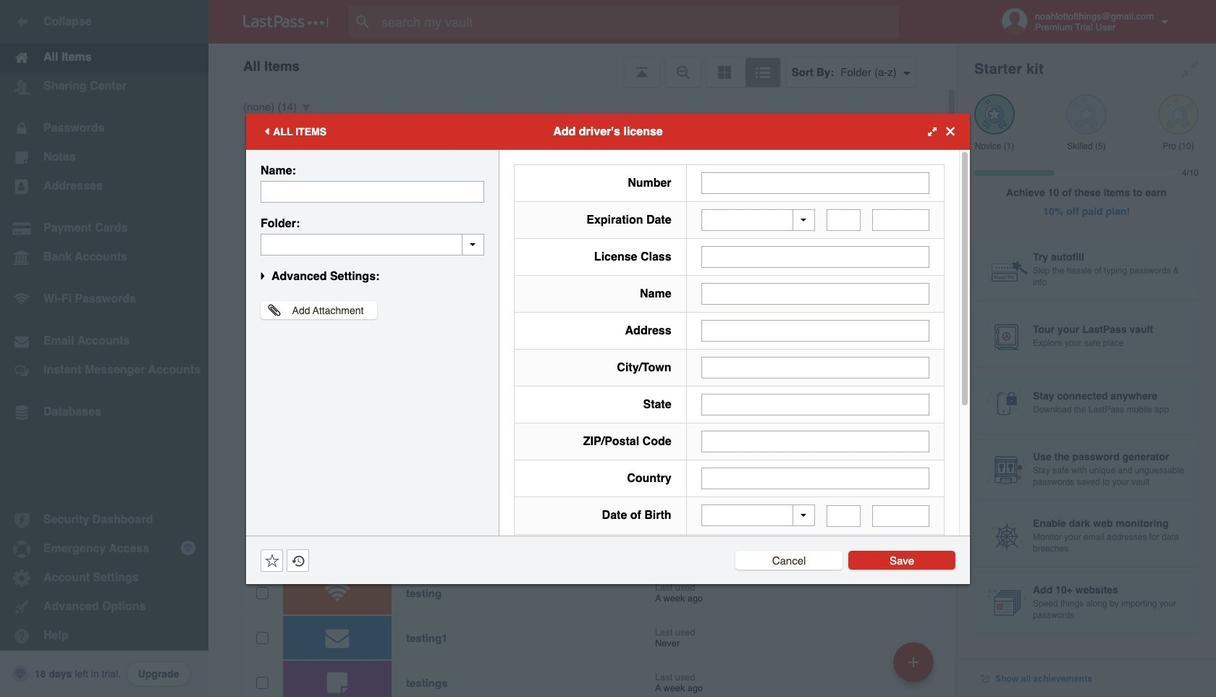 Task type: vqa. For each thing, say whether or not it's contained in the screenshot.
New item element on the right bottom
no



Task type: locate. For each thing, give the bounding box(es) containing it.
None text field
[[701, 172, 930, 194], [261, 181, 484, 202], [827, 209, 861, 231], [872, 209, 930, 231], [261, 233, 484, 255], [701, 283, 930, 305], [701, 320, 930, 342], [827, 505, 861, 527], [872, 505, 930, 527], [701, 172, 930, 194], [261, 181, 484, 202], [827, 209, 861, 231], [872, 209, 930, 231], [261, 233, 484, 255], [701, 283, 930, 305], [701, 320, 930, 342], [827, 505, 861, 527], [872, 505, 930, 527]]

None text field
[[701, 246, 930, 268], [701, 357, 930, 379], [701, 394, 930, 416], [701, 431, 930, 452], [701, 468, 930, 489], [701, 246, 930, 268], [701, 357, 930, 379], [701, 394, 930, 416], [701, 431, 930, 452], [701, 468, 930, 489]]

dialog
[[246, 113, 970, 697]]

vault options navigation
[[209, 43, 957, 87]]

new item image
[[909, 657, 919, 667]]



Task type: describe. For each thing, give the bounding box(es) containing it.
search my vault text field
[[349, 6, 927, 38]]

Search search field
[[349, 6, 927, 38]]

lastpass image
[[243, 15, 329, 28]]

new item navigation
[[888, 638, 943, 697]]

main navigation navigation
[[0, 0, 209, 697]]



